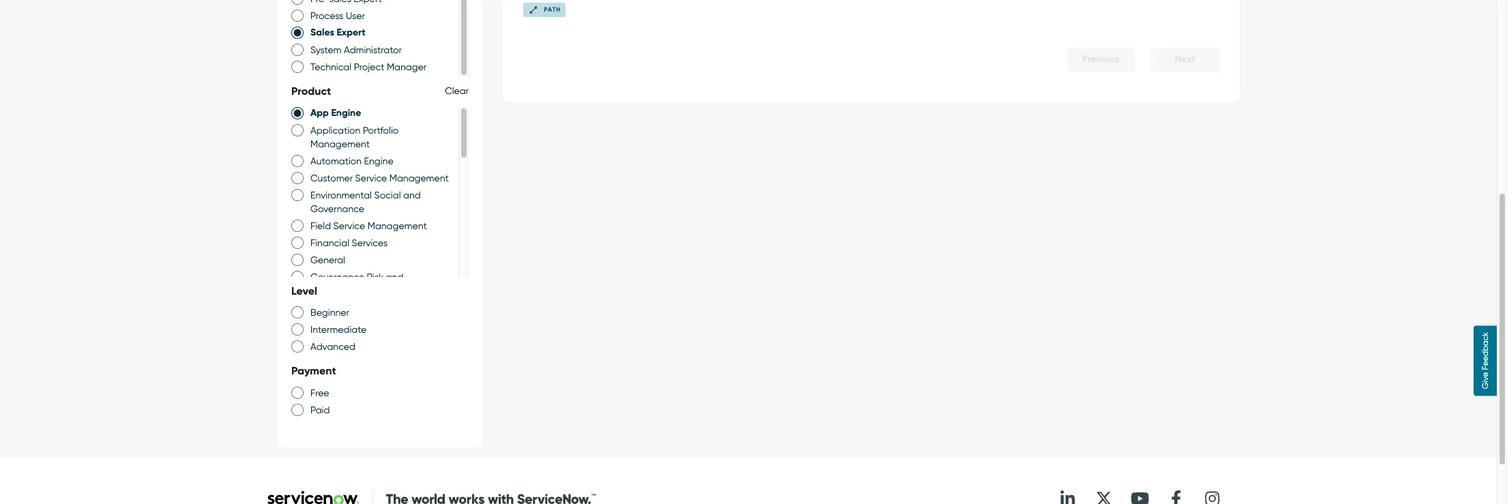 Task type: vqa. For each thing, say whether or not it's contained in the screenshot.
general
yes



Task type: describe. For each thing, give the bounding box(es) containing it.
system administrator
[[311, 44, 402, 55]]

management for application portfolio management
[[311, 138, 370, 149]]

beginner
[[311, 307, 349, 318]]

management for customer service management
[[390, 172, 449, 183]]

customer
[[311, 172, 353, 183]]

financial
[[311, 237, 350, 248]]

clear
[[445, 85, 469, 96]]

management for field service management
[[368, 220, 427, 231]]

compliance
[[311, 285, 364, 296]]

environmental social and governance
[[311, 189, 421, 214]]

process user
[[311, 10, 365, 21]]

clear button
[[445, 84, 469, 99]]

system
[[311, 44, 342, 55]]

services
[[352, 237, 388, 248]]

intermediate
[[311, 324, 367, 335]]

field service management
[[311, 220, 427, 231]]

service for customer
[[355, 172, 387, 183]]

field
[[311, 220, 331, 231]]

manager
[[387, 61, 427, 72]]

app engine
[[311, 107, 361, 118]]

service for field
[[333, 220, 365, 231]]

governance inside environmental social and governance
[[311, 203, 365, 214]]

application portfolio management
[[311, 125, 399, 149]]

payment
[[291, 365, 336, 378]]

youtube image
[[1127, 485, 1154, 504]]

advanced
[[311, 342, 356, 352]]

environmental
[[311, 189, 372, 200]]

application
[[311, 125, 361, 136]]

technical project manager
[[311, 61, 427, 72]]

project
[[354, 61, 385, 72]]



Task type: locate. For each thing, give the bounding box(es) containing it.
engine up application
[[331, 107, 361, 118]]

governance
[[311, 203, 365, 214], [311, 271, 365, 282]]

0 vertical spatial and
[[403, 189, 421, 200]]

social
[[374, 189, 401, 200]]

risk
[[367, 271, 384, 282]]

and right social
[[403, 189, 421, 200]]

and inside environmental social and governance
[[403, 189, 421, 200]]

free
[[311, 388, 329, 399]]

management
[[311, 138, 370, 149], [390, 172, 449, 183], [368, 220, 427, 231]]

servicenow image
[[268, 491, 596, 504]]

path
[[544, 5, 561, 13]]

and for governance risk and compliance
[[386, 271, 404, 282]]

management down application
[[311, 138, 370, 149]]

1 vertical spatial engine
[[364, 155, 394, 166]]

automation
[[311, 155, 362, 166]]

2 vertical spatial management
[[368, 220, 427, 231]]

technical
[[311, 61, 352, 72]]

automation engine
[[311, 155, 394, 166]]

0 vertical spatial management
[[311, 138, 370, 149]]

twitter image
[[1091, 485, 1118, 504]]

engine for app engine
[[331, 107, 361, 118]]

engine for automation engine
[[364, 155, 394, 166]]

administrator
[[344, 44, 402, 55]]

process
[[311, 10, 344, 21]]

2 governance from the top
[[311, 271, 365, 282]]

0 vertical spatial service
[[355, 172, 387, 183]]

governance inside governance risk and compliance
[[311, 271, 365, 282]]

service up social
[[355, 172, 387, 183]]

and
[[403, 189, 421, 200], [386, 271, 404, 282]]

management up social
[[390, 172, 449, 183]]

level
[[291, 284, 317, 297]]

engine up customer service management
[[364, 155, 394, 166]]

facebook image
[[1163, 485, 1190, 504]]

governance down environmental
[[311, 203, 365, 214]]

product
[[291, 84, 331, 97]]

1 vertical spatial management
[[390, 172, 449, 183]]

general
[[311, 254, 345, 265]]

sales expert
[[311, 26, 366, 38]]

customer service management
[[311, 172, 449, 183]]

1 vertical spatial and
[[386, 271, 404, 282]]

service up financial services
[[333, 220, 365, 231]]

app
[[311, 107, 329, 118]]

1 vertical spatial governance
[[311, 271, 365, 282]]

None radio
[[291, 0, 304, 5], [291, 26, 304, 39], [291, 60, 304, 74], [291, 106, 304, 120], [291, 123, 304, 137], [291, 154, 304, 168], [291, 340, 304, 354], [291, 404, 304, 417], [291, 0, 304, 5], [291, 26, 304, 39], [291, 60, 304, 74], [291, 106, 304, 120], [291, 123, 304, 137], [291, 154, 304, 168], [291, 340, 304, 354], [291, 404, 304, 417]]

0 vertical spatial governance
[[311, 203, 365, 214]]

management inside application portfolio management
[[311, 138, 370, 149]]

and for environmental social and governance
[[403, 189, 421, 200]]

portfolio
[[363, 125, 399, 136]]

engine
[[331, 107, 361, 118], [364, 155, 394, 166]]

None radio
[[291, 9, 304, 22], [291, 43, 304, 56], [291, 171, 304, 185], [291, 188, 304, 202], [291, 219, 304, 232], [291, 236, 304, 250], [291, 253, 304, 267], [291, 270, 304, 284], [291, 306, 304, 320], [291, 323, 304, 337], [291, 386, 304, 400], [291, 9, 304, 22], [291, 43, 304, 56], [291, 171, 304, 185], [291, 188, 304, 202], [291, 219, 304, 232], [291, 236, 304, 250], [291, 253, 304, 267], [291, 270, 304, 284], [291, 306, 304, 320], [291, 323, 304, 337], [291, 386, 304, 400]]

1 governance from the top
[[311, 203, 365, 214]]

0 vertical spatial engine
[[331, 107, 361, 118]]

user
[[346, 10, 365, 21]]

0 horizontal spatial engine
[[331, 107, 361, 118]]

management down social
[[368, 220, 427, 231]]

and right risk
[[386, 271, 404, 282]]

service
[[355, 172, 387, 183], [333, 220, 365, 231]]

and inside governance risk and compliance
[[386, 271, 404, 282]]

sales
[[311, 26, 334, 38]]

1 horizontal spatial engine
[[364, 155, 394, 166]]

governance risk and compliance
[[311, 271, 404, 296]]

financial services
[[311, 237, 388, 248]]

paid
[[311, 405, 330, 416]]

linkedin image
[[1055, 485, 1082, 504]]

governance up the compliance
[[311, 271, 365, 282]]

1 vertical spatial service
[[333, 220, 365, 231]]

expert
[[337, 26, 366, 38]]



